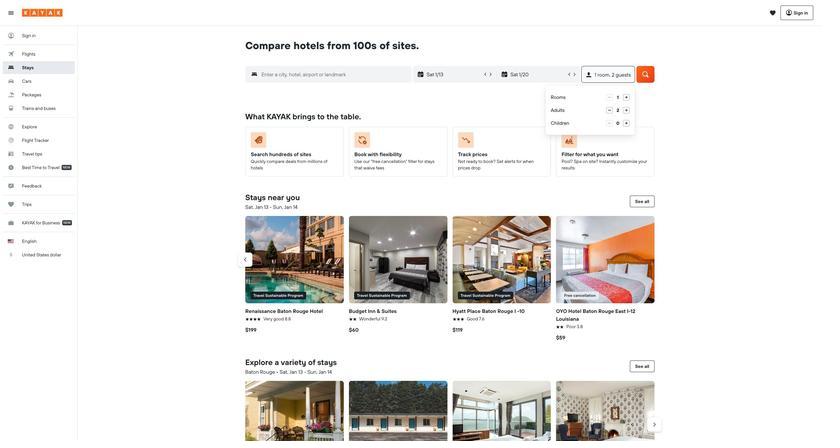 Task type: locate. For each thing, give the bounding box(es) containing it.
oyo hotel baton rouge east i-12 louisiana element
[[556, 216, 654, 304]]

hotel element
[[452, 382, 551, 442]]

budget inn & suites element
[[349, 216, 447, 304]]

navigation menu image
[[8, 10, 14, 16]]

inn element
[[556, 382, 654, 442]]

forward image
[[651, 422, 658, 429]]

united states (english) image
[[8, 240, 14, 244]]

None search field
[[236, 52, 664, 96]]

figure
[[251, 133, 336, 151], [354, 133, 439, 151], [458, 133, 543, 151], [562, 133, 646, 151], [245, 216, 344, 304], [349, 216, 447, 304], [452, 216, 551, 304], [556, 216, 654, 304]]

back image
[[242, 257, 249, 263]]

bed & breakfast element
[[245, 382, 344, 442]]

motel element
[[349, 382, 447, 442]]

stays near you carousel region
[[238, 214, 657, 345]]

explore a variety of stays carousel region
[[243, 379, 662, 442]]

Children field
[[613, 120, 623, 127]]



Task type: describe. For each thing, give the bounding box(es) containing it.
Adults field
[[613, 107, 623, 114]]

Enter a city, hotel, airport or landmark text field
[[258, 70, 412, 79]]

Rooms field
[[613, 94, 623, 101]]

renaissance baton rouge hotel element
[[245, 216, 344, 304]]

hyatt place baton rouge i -10 element
[[452, 216, 551, 304]]



Task type: vqa. For each thing, say whether or not it's contained in the screenshot.
second 'grid' from right
no



